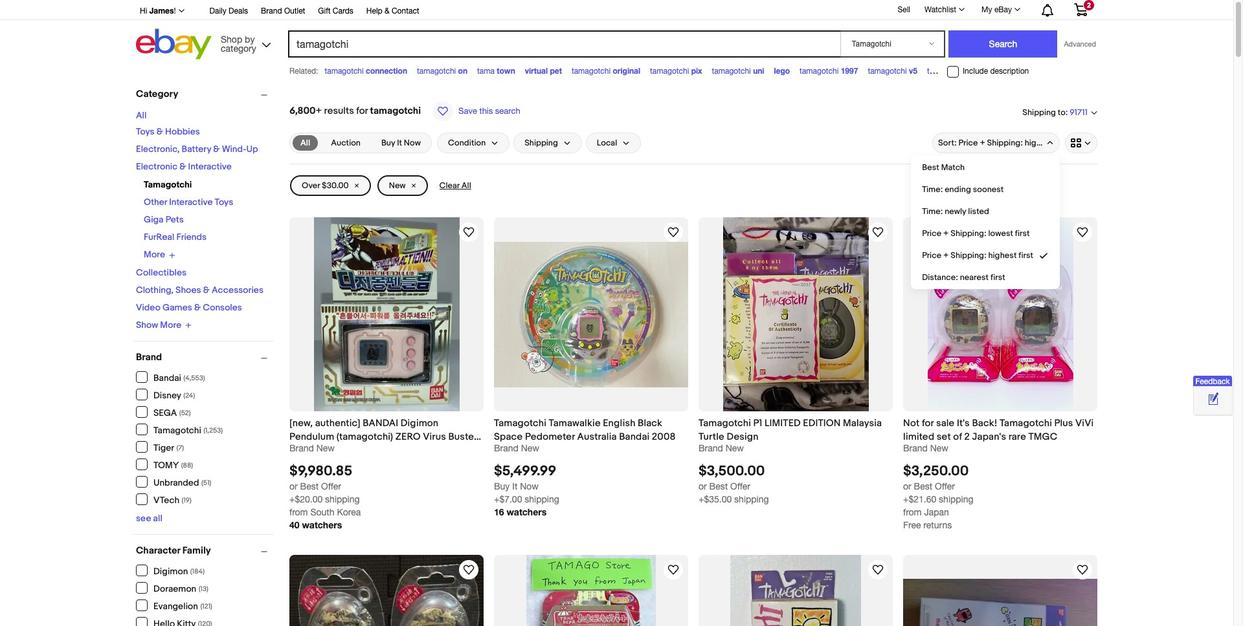 Task type: describe. For each thing, give the bounding box(es) containing it.
sell link
[[892, 5, 916, 14]]

local
[[597, 138, 617, 148]]

price + shipping: highest first link
[[912, 245, 1060, 267]]

tamagotchi for connection
[[325, 67, 364, 76]]

auction link
[[323, 135, 368, 151]]

shop by category banner
[[133, 0, 1098, 63]]

main content containing $9,980.85
[[284, 82, 1103, 627]]

+ inside dropdown button
[[980, 138, 986, 148]]

(tamagotchi)
[[337, 431, 393, 444]]

0 vertical spatial all link
[[136, 110, 147, 121]]

$5,499.99
[[494, 464, 557, 481]]

watch [new, authentic] bandai digimon pendulum (tamagotchi) zero virus busters 2001 image
[[461, 225, 477, 240]]

search
[[495, 106, 520, 116]]

new link
[[377, 176, 428, 196]]

shipping: for lowest
[[951, 229, 987, 239]]

feedback
[[1196, 377, 1230, 387]]

more button
[[144, 249, 175, 261]]

tamagotchi pix
[[650, 66, 702, 76]]

more inside button
[[144, 250, 165, 261]]

watch tamagotchi p1 limited edition malaysia turtle design image
[[870, 225, 886, 240]]

more inside button
[[160, 320, 182, 331]]

limited
[[765, 418, 801, 430]]

91711
[[1070, 108, 1088, 118]]

& down battery
[[180, 161, 186, 172]]

see
[[136, 514, 151, 525]]

1 vertical spatial all
[[301, 138, 310, 148]]

distance: nearest first
[[922, 273, 1006, 283]]

sega (52)
[[153, 408, 191, 419]]

deals
[[229, 6, 248, 16]]

not for sale it's back! tamagotchi plus vivi limited set of 2 japan's rare tmgc heading
[[904, 418, 1094, 444]]

tamagotchi for 1997
[[800, 67, 839, 76]]

time: newly listed link
[[912, 201, 1060, 223]]

(1,253)
[[204, 426, 223, 435]]

from for $3,250.00
[[904, 508, 922, 518]]

brand inside tamagotchi tamawalkie english black space pedometer australia bandai 2008 brand new
[[494, 444, 519, 454]]

australia
[[577, 431, 617, 444]]

watch not for sale it's back! tamagotchi plus vivi limited set of 2 japan's rare tmgc image
[[1075, 225, 1091, 240]]

tmgc
[[1029, 431, 1058, 444]]

shipping for $3,250.00
[[939, 495, 974, 505]]

buy it now link
[[374, 135, 429, 151]]

digimon inside [new, authentic] bandai digimon pendulum (tamagotchi) zero virus busters 2001
[[401, 418, 439, 430]]

shipping button
[[514, 133, 582, 153]]

toys inside toys & hobbies electronic, battery & wind-up
[[136, 126, 155, 137]]

rare bandai white tamagotchi 1996-1997, version 1, authentic! free ship image
[[731, 556, 861, 627]]

!
[[174, 6, 176, 16]]

doraemon (13)
[[153, 584, 209, 595]]

time: newly listed
[[922, 207, 990, 217]]

character family
[[136, 545, 211, 558]]

& right the shoes
[[203, 285, 210, 296]]

tamagotchi for uni
[[712, 67, 751, 76]]

$5,499.99 buy it now +$7.00 shipping 16 watchers
[[494, 464, 559, 518]]

new inside tamagotchi p1 limited edition malaysia turtle design brand new
[[726, 444, 744, 454]]

highest inside dropdown button
[[1025, 138, 1054, 148]]

1 vertical spatial highest
[[989, 251, 1017, 261]]

price + shipping: highest first
[[922, 251, 1034, 261]]

bandai inside tamagotchi tamawalkie english black space pedometer australia bandai 2008 brand new
[[619, 431, 650, 444]]

watch unopened original 1996 first year tamagotchi toy never used image
[[1075, 563, 1091, 578]]

interactive for &
[[188, 161, 232, 172]]

offer for $9,980.85
[[321, 482, 341, 492]]

shipping to : 91711
[[1023, 107, 1088, 118]]

2001
[[290, 445, 311, 457]]

video
[[136, 302, 161, 313]]

help & contact link
[[366, 5, 419, 19]]

electronic & interactive
[[136, 161, 232, 172]]

collectibles
[[136, 267, 187, 278]]

new inside not for sale it's back! tamagotchi plus vivi limited set of 2 japan's rare tmgc brand new
[[931, 444, 949, 454]]

tamagotchi for pets
[[144, 179, 192, 190]]

for inside not for sale it's back! tamagotchi plus vivi limited set of 2 japan's rare tmgc brand new
[[922, 418, 934, 430]]

watch yay! family iloilo! tamagotchi plus tama depa limited edition tokyo ver. japan image
[[666, 563, 681, 578]]

now inside $5,499.99 buy it now +$7.00 shipping 16 watchers
[[520, 482, 539, 492]]

shoes
[[176, 285, 201, 296]]

2 inside not for sale it's back! tamagotchi plus vivi limited set of 2 japan's rare tmgc brand new
[[965, 431, 970, 444]]

best inside best match link
[[922, 163, 940, 173]]

tamagotchi p1 limited edition malaysia turtle design image
[[723, 218, 869, 412]]

plus
[[1055, 418, 1074, 430]]

tamagotchi for original
[[572, 67, 611, 76]]

james
[[149, 6, 174, 16]]

best match
[[922, 163, 965, 173]]

tamagotchi inside not for sale it's back! tamagotchi plus vivi limited set of 2 japan's rare tmgc brand new
[[1000, 418, 1052, 430]]

buy inside $5,499.99 buy it now +$7.00 shipping 16 watchers
[[494, 482, 510, 492]]

busters
[[448, 431, 483, 444]]

2 inside account navigation
[[1087, 1, 1091, 9]]

sell
[[898, 5, 911, 14]]

(13)
[[199, 585, 209, 594]]

shipping: for highest
[[951, 251, 987, 261]]

tamagotchi p1 limited edition malaysia turtle design brand new
[[699, 418, 882, 454]]

vtech (19)
[[153, 495, 192, 506]]

interactive for other
[[169, 197, 213, 208]]

0 vertical spatial bandai
[[153, 373, 181, 384]]

help & contact
[[366, 6, 419, 16]]

2 horizontal spatial all
[[462, 181, 471, 191]]

2008
[[652, 431, 676, 444]]

edition
[[803, 418, 841, 430]]

[new, authentic] bandai digimon pendulum (tamagotchi) zero virus busters 2001 heading
[[290, 418, 483, 457]]

over $30.00
[[302, 181, 349, 191]]

watch bandai novelty vivi limited it's back. tamagotchi plus gold image
[[461, 563, 477, 578]]

of
[[954, 431, 962, 444]]

$3,500.00
[[699, 464, 765, 481]]

tamagotchi p1 limited edition malaysia turtle design link
[[699, 417, 893, 444]]

zero
[[396, 431, 421, 444]]

match
[[942, 163, 965, 173]]

6,800 + results for tamagotchi
[[290, 105, 421, 117]]

electronic
[[136, 161, 178, 172]]

[new, authentic] bandai digimon pendulum (tamagotchi) zero virus busters 2001 link
[[290, 417, 484, 457]]

evangelion (121)
[[153, 601, 212, 612]]

first inside dropdown button
[[1055, 138, 1070, 148]]

offer for $3,500.00
[[731, 482, 751, 492]]

up
[[246, 144, 258, 155]]

first right nearest
[[991, 273, 1006, 283]]

best for $3,250.00
[[914, 482, 933, 492]]

lego link
[[774, 66, 790, 76]]

korea
[[337, 508, 361, 518]]

tamagotchi for turtle
[[699, 418, 751, 430]]

buy it now
[[381, 138, 421, 148]]

:
[[1066, 107, 1068, 118]]

by
[[245, 34, 255, 44]]

unopened original 1996 first year tamagotchi toy never used image
[[904, 580, 1098, 627]]

+$20.00
[[290, 495, 323, 505]]

listing options selector. gallery view selected. image
[[1071, 138, 1092, 148]]

daily deals link
[[210, 5, 248, 19]]

newly
[[945, 207, 967, 217]]

bandai
[[363, 418, 398, 430]]

vtech
[[153, 495, 180, 506]]

or for $3,250.00
[[904, 482, 912, 492]]

price + shipping: lowest first
[[922, 229, 1030, 239]]

yay! family iloilo! tamagotchi plus tama depa limited edition tokyo ver. japan image
[[527, 556, 656, 627]]

tamagotchi other interactive toys giga pets furreal friends
[[144, 179, 233, 243]]

over
[[302, 181, 320, 191]]

tamagotchi up (7)
[[153, 425, 201, 436]]

tamagotchi for pedometer
[[494, 418, 547, 430]]

time: ending soonest link
[[912, 179, 1060, 201]]

pet
[[550, 66, 562, 76]]

show more button
[[136, 320, 192, 331]]

(88)
[[181, 461, 193, 470]]

see all button
[[136, 514, 163, 525]]

best for $3,500.00
[[710, 482, 728, 492]]

price for price + shipping: highest first
[[922, 251, 942, 261]]

new down 'buy it now' link
[[389, 181, 406, 191]]

best for $9,980.85
[[300, 482, 319, 492]]

or for $9,980.85
[[290, 482, 298, 492]]

tamagotchi original
[[572, 66, 641, 76]]

toys & hobbies link
[[136, 126, 200, 137]]

gift cards link
[[318, 5, 354, 19]]

tamagotchi tamawalkie english black space pedometer australia bandai 2008 image
[[494, 242, 688, 388]]

& left the wind-
[[213, 144, 220, 155]]

0 horizontal spatial buy
[[381, 138, 395, 148]]

(24)
[[184, 392, 195, 400]]

0 vertical spatial it
[[397, 138, 402, 148]]

it inside $5,499.99 buy it now +$7.00 shipping 16 watchers
[[512, 482, 518, 492]]

(121)
[[200, 603, 212, 611]]

distance:
[[922, 273, 959, 283]]

not for sale it's back! tamagotchi plus vivi limited set of 2 japan's rare tmgc brand new
[[904, 418, 1094, 454]]

shipping for $9,980.85
[[325, 495, 360, 505]]

watchers inside $5,499.99 buy it now +$7.00 shipping 16 watchers
[[507, 507, 547, 518]]



Task type: locate. For each thing, give the bounding box(es) containing it.
tamagotchi up space at left bottom
[[494, 418, 547, 430]]

[new, authentic] bandai digimon pendulum (tamagotchi) zero virus busters 2001 image
[[314, 218, 460, 412]]

for right results
[[356, 105, 368, 117]]

now up the new link
[[404, 138, 421, 148]]

description
[[991, 67, 1029, 76]]

or up +$20.00
[[290, 482, 298, 492]]

interactive inside tamagotchi other interactive toys giga pets furreal friends
[[169, 197, 213, 208]]

watchers down +$7.00
[[507, 507, 547, 518]]

first right lowest
[[1015, 229, 1030, 239]]

tamagotchi p1 limited edition malaysia turtle design heading
[[699, 418, 882, 444]]

tamagotchi 1997
[[800, 66, 858, 76]]

japan
[[925, 508, 949, 518]]

buy right auction
[[381, 138, 395, 148]]

town
[[497, 66, 515, 76]]

character family button
[[136, 545, 273, 558]]

best
[[922, 163, 940, 173], [300, 482, 319, 492], [710, 482, 728, 492], [914, 482, 933, 492]]

save this search button
[[429, 100, 524, 122]]

tamagotchi up rare
[[1000, 418, 1052, 430]]

space
[[494, 431, 523, 444]]

shipping down $5,499.99
[[525, 495, 559, 505]]

save
[[459, 106, 477, 116]]

1 horizontal spatial watchers
[[507, 507, 547, 518]]

highest down shipping to : 91711 at the top right
[[1025, 138, 1054, 148]]

toys down electronic & interactive link
[[215, 197, 233, 208]]

3 shipping from the left
[[735, 495, 769, 505]]

shop by category button
[[215, 29, 273, 57]]

tamagotchi inside tamagotchi uni
[[712, 67, 751, 76]]

1 horizontal spatial toys
[[215, 197, 233, 208]]

tamagotchi left "uni" on the top of the page
[[712, 67, 751, 76]]

+ left results
[[316, 105, 322, 117]]

tamagotchi for pix
[[650, 67, 689, 76]]

distance: nearest first link
[[912, 267, 1060, 289]]

+ down newly
[[944, 229, 949, 239]]

1 vertical spatial now
[[520, 482, 539, 492]]

shipping inside 'dropdown button'
[[525, 138, 558, 148]]

time:
[[922, 185, 943, 195], [922, 207, 943, 217]]

(4,553)
[[183, 374, 205, 382]]

save this search
[[459, 106, 520, 116]]

offer down $9,980.85
[[321, 482, 341, 492]]

1 vertical spatial digimon
[[153, 566, 188, 577]]

tamagotchi on
[[417, 66, 468, 76]]

0 vertical spatial all
[[136, 110, 147, 121]]

4 shipping from the left
[[939, 495, 974, 505]]

buy
[[381, 138, 395, 148], [494, 482, 510, 492]]

shipping up korea
[[325, 495, 360, 505]]

0 horizontal spatial now
[[404, 138, 421, 148]]

tamagotchi inside tamagotchi p1 limited edition malaysia turtle design brand new
[[699, 418, 751, 430]]

brand button
[[136, 352, 273, 364]]

contact
[[392, 6, 419, 16]]

none submit inside shop by category banner
[[949, 30, 1058, 58]]

1 vertical spatial all link
[[293, 135, 318, 151]]

Search for anything text field
[[290, 32, 838, 56]]

offer inside $9,980.85 or best offer +$20.00 shipping from south korea 40 watchers
[[321, 482, 341, 492]]

tamagotchi inside "tamagotchi original"
[[572, 67, 611, 76]]

wind-
[[222, 144, 246, 155]]

tomy (88)
[[153, 460, 193, 471]]

0 horizontal spatial all link
[[136, 110, 147, 121]]

family
[[182, 545, 211, 558]]

0 horizontal spatial it
[[397, 138, 402, 148]]

tamagotchi tamawalkie english black space pedometer australia bandai 2008 link
[[494, 417, 688, 444]]

new
[[389, 181, 406, 191], [317, 444, 335, 454], [521, 444, 540, 454], [726, 444, 744, 454], [931, 444, 949, 454]]

1 horizontal spatial now
[[520, 482, 539, 492]]

watchlist link
[[918, 2, 971, 17]]

& down clothing, shoes & accessories link
[[194, 302, 201, 313]]

other
[[144, 197, 167, 208]]

from up free
[[904, 508, 922, 518]]

tamagotchi left v5
[[868, 67, 907, 76]]

more down furreal at the left
[[144, 250, 165, 261]]

new up $5,499.99
[[521, 444, 540, 454]]

brand down not
[[904, 444, 928, 454]]

shipping: up the price + shipping: highest first on the right top of the page
[[951, 229, 987, 239]]

nearest
[[960, 273, 989, 283]]

tamagotchi up results
[[325, 67, 364, 76]]

interactive down electronic, battery & wind-up link
[[188, 161, 232, 172]]

& inside account navigation
[[385, 6, 390, 16]]

malaysia
[[843, 418, 882, 430]]

+ for highest
[[944, 251, 949, 261]]

from inside $3,250.00 or best offer +$21.60 shipping from japan free returns
[[904, 508, 922, 518]]

brand down show
[[136, 352, 162, 364]]

1 horizontal spatial all
[[301, 138, 310, 148]]

not for sale it's back! tamagotchi plus vivi limited set of 2 japan's rare tmgc image
[[928, 218, 1074, 412]]

1 vertical spatial toys
[[215, 197, 233, 208]]

1 vertical spatial it
[[512, 482, 518, 492]]

0 vertical spatial 2
[[1087, 1, 1091, 9]]

1 offer from the left
[[321, 482, 341, 492]]

offer down $3,250.00
[[935, 482, 955, 492]]

bandai down the english at the bottom of page
[[619, 431, 650, 444]]

best up +$20.00
[[300, 482, 319, 492]]

ebay
[[995, 5, 1012, 14]]

new up $3,500.00
[[726, 444, 744, 454]]

bandai (4,553)
[[153, 373, 205, 384]]

& right help
[[385, 6, 390, 16]]

or inside $3,250.00 or best offer +$21.60 shipping from japan free returns
[[904, 482, 912, 492]]

bandai up disney
[[153, 373, 181, 384]]

brand up $5,499.99
[[494, 444, 519, 454]]

tamagotchi for smart
[[927, 67, 966, 76]]

shipping for shipping to : 91711
[[1023, 107, 1056, 118]]

best inside $9,980.85 or best offer +$20.00 shipping from south korea 40 watchers
[[300, 482, 319, 492]]

brand inside not for sale it's back! tamagotchi plus vivi limited set of 2 japan's rare tmgc brand new
[[904, 444, 928, 454]]

tamagotchi right pet
[[572, 67, 611, 76]]

0 horizontal spatial shipping
[[525, 138, 558, 148]]

vivi
[[1076, 418, 1094, 430]]

0 vertical spatial price
[[959, 138, 978, 148]]

price inside dropdown button
[[959, 138, 978, 148]]

None submit
[[949, 30, 1058, 58]]

+ for for
[[316, 105, 322, 117]]

+$7.00
[[494, 495, 522, 505]]

hobbies
[[165, 126, 200, 137]]

time: inside time: ending soonest link
[[922, 185, 943, 195]]

all down the category
[[136, 110, 147, 121]]

+ for lowest
[[944, 229, 949, 239]]

from for $9,980.85
[[290, 508, 308, 518]]

2 offer from the left
[[731, 482, 751, 492]]

shipping for shipping
[[525, 138, 558, 148]]

not
[[904, 418, 920, 430]]

1 from from the left
[[290, 508, 308, 518]]

0 horizontal spatial offer
[[321, 482, 341, 492]]

All selected text field
[[301, 137, 310, 149]]

offer down $3,500.00
[[731, 482, 751, 492]]

pedometer
[[525, 431, 575, 444]]

shipping inside $9,980.85 or best offer +$20.00 shipping from south korea 40 watchers
[[325, 495, 360, 505]]

0 horizontal spatial highest
[[989, 251, 1017, 261]]

toys inside tamagotchi other interactive toys giga pets furreal friends
[[215, 197, 233, 208]]

shipping inside $3,250.00 or best offer +$21.60 shipping from japan free returns
[[939, 495, 974, 505]]

tamagotchi inside tamagotchi tamawalkie english black space pedometer australia bandai 2008 brand new
[[494, 418, 547, 430]]

tamagotchi v5
[[868, 66, 918, 76]]

tamagotchi inside the tamagotchi on
[[417, 67, 456, 76]]

brand up $3,500.00
[[699, 444, 723, 454]]

over $30.00 link
[[290, 176, 371, 196]]

2 shipping from the left
[[525, 495, 559, 505]]

best up +$35.00
[[710, 482, 728, 492]]

0 vertical spatial now
[[404, 138, 421, 148]]

tamagotchi inside tamagotchi 1997
[[800, 67, 839, 76]]

brand outlet
[[261, 6, 305, 16]]

0 vertical spatial time:
[[922, 185, 943, 195]]

[new, authentic] bandai digimon pendulum (tamagotchi) zero virus busters 2001
[[290, 418, 483, 457]]

shipping: up distance: nearest first
[[951, 251, 987, 261]]

1 horizontal spatial offer
[[731, 482, 751, 492]]

0 horizontal spatial toys
[[136, 126, 155, 137]]

0 horizontal spatial watchers
[[302, 520, 342, 531]]

accessories
[[212, 285, 264, 296]]

tamagotchi left the pix
[[650, 67, 689, 76]]

1 shipping from the left
[[325, 495, 360, 505]]

tiger
[[153, 443, 174, 454]]

toys up electronic,
[[136, 126, 155, 137]]

tamagotchi for v5
[[868, 67, 907, 76]]

0 vertical spatial toys
[[136, 126, 155, 137]]

category
[[221, 43, 256, 53]]

collectibles clothing, shoes & accessories video games & consoles
[[136, 267, 264, 313]]

0 vertical spatial digimon
[[401, 418, 439, 430]]

16
[[494, 507, 504, 518]]

tamagotchi left the 1997
[[800, 67, 839, 76]]

tamagotchi left smart
[[927, 67, 966, 76]]

all link down the category
[[136, 110, 147, 121]]

it's
[[957, 418, 970, 430]]

0 horizontal spatial or
[[290, 482, 298, 492]]

soonest
[[973, 185, 1004, 195]]

or for $3,500.00
[[699, 482, 707, 492]]

1 vertical spatial time:
[[922, 207, 943, 217]]

buy up +$7.00
[[494, 482, 510, 492]]

uni
[[753, 66, 765, 76]]

shipping: up best match link
[[987, 138, 1023, 148]]

offer inside $3,500.00 or best offer +$35.00 shipping
[[731, 482, 751, 492]]

tamagotchi inside tamagotchi other interactive toys giga pets furreal friends
[[144, 179, 192, 190]]

bandai novelty vivi limited it's back. tamagotchi plus gold image
[[290, 556, 484, 627]]

0 horizontal spatial from
[[290, 508, 308, 518]]

time: inside time: newly listed link
[[922, 207, 943, 217]]

brand left outlet
[[261, 6, 282, 16]]

2 time: from the top
[[922, 207, 943, 217]]

+ up best match link
[[980, 138, 986, 148]]

more down games
[[160, 320, 182, 331]]

digimon up doraemon
[[153, 566, 188, 577]]

1 horizontal spatial all link
[[293, 135, 318, 151]]

tamawalkie
[[549, 418, 601, 430]]

+
[[316, 105, 322, 117], [980, 138, 986, 148], [944, 229, 949, 239], [944, 251, 949, 261]]

daily deals
[[210, 6, 248, 16]]

shipping inside shipping to : 91711
[[1023, 107, 1056, 118]]

watch rare bandai white tamagotchi 1996-1997, version 1, authentic! free ship image
[[870, 563, 886, 578]]

1 time: from the top
[[922, 185, 943, 195]]

new up $9,980.85
[[317, 444, 335, 454]]

1 horizontal spatial highest
[[1025, 138, 1054, 148]]

2 vertical spatial all
[[462, 181, 471, 191]]

shipping down $3,500.00
[[735, 495, 769, 505]]

1 vertical spatial for
[[922, 418, 934, 430]]

2 right of
[[965, 431, 970, 444]]

time: for time: ending soonest
[[922, 185, 943, 195]]

price up distance:
[[922, 251, 942, 261]]

or inside $3,500.00 or best offer +$35.00 shipping
[[699, 482, 707, 492]]

south
[[311, 508, 335, 518]]

it up +$7.00
[[512, 482, 518, 492]]

help
[[366, 6, 383, 16]]

character
[[136, 545, 180, 558]]

0 horizontal spatial all
[[136, 110, 147, 121]]

digimon up "zero" in the bottom left of the page
[[401, 418, 439, 430]]

shipping inside $5,499.99 buy it now +$7.00 shipping 16 watchers
[[525, 495, 559, 505]]

offer inside $3,250.00 or best offer +$21.60 shipping from japan free returns
[[935, 482, 955, 492]]

tamagotchi inside "tamagotchi smart"
[[927, 67, 966, 76]]

account navigation
[[133, 0, 1098, 20]]

time: left newly
[[922, 207, 943, 217]]

1 horizontal spatial bandai
[[619, 431, 650, 444]]

price
[[959, 138, 978, 148], [922, 229, 942, 239], [922, 251, 942, 261]]

price right the sort:
[[959, 138, 978, 148]]

sega
[[153, 408, 177, 419]]

watch tamagotchi tamawalkie english black space pedometer australia bandai 2008 image
[[666, 225, 681, 240]]

sort: price + shipping: highest first
[[938, 138, 1070, 148]]

shipping inside $3,500.00 or best offer +$35.00 shipping
[[735, 495, 769, 505]]

best inside $3,250.00 or best offer +$21.60 shipping from japan free returns
[[914, 482, 933, 492]]

see all
[[136, 514, 163, 525]]

tamagotchi inside main content
[[370, 105, 421, 117]]

best left match
[[922, 163, 940, 173]]

0 vertical spatial more
[[144, 250, 165, 261]]

cards
[[333, 6, 354, 16]]

+ up distance:
[[944, 251, 949, 261]]

offer for $3,250.00
[[935, 482, 955, 492]]

first left listing options selector. gallery view selected. 'image'
[[1055, 138, 1070, 148]]

shipping for $3,500.00
[[735, 495, 769, 505]]

pets
[[166, 214, 184, 225]]

clear
[[440, 181, 460, 191]]

1 or from the left
[[290, 482, 298, 492]]

all right clear
[[462, 181, 471, 191]]

tamagotchi down the electronic
[[144, 179, 192, 190]]

first
[[1055, 138, 1070, 148], [1015, 229, 1030, 239], [1019, 251, 1034, 261], [991, 273, 1006, 283]]

1 horizontal spatial buy
[[494, 482, 510, 492]]

new left of
[[931, 444, 949, 454]]

3 or from the left
[[904, 482, 912, 492]]

1 vertical spatial shipping:
[[951, 229, 987, 239]]

from up 40
[[290, 508, 308, 518]]

2 or from the left
[[699, 482, 707, 492]]

new inside tamagotchi tamawalkie english black space pedometer australia bandai 2008 brand new
[[521, 444, 540, 454]]

1 vertical spatial price
[[922, 229, 942, 239]]

or up +$35.00
[[699, 482, 707, 492]]

watchers down south
[[302, 520, 342, 531]]

or
[[290, 482, 298, 492], [699, 482, 707, 492], [904, 482, 912, 492]]

1 horizontal spatial it
[[512, 482, 518, 492]]

original
[[613, 66, 641, 76]]

$3,250.00 or best offer +$21.60 shipping from japan free returns
[[904, 464, 974, 531]]

tamagotchi inside tamagotchi v5
[[868, 67, 907, 76]]

brand inside tamagotchi p1 limited edition malaysia turtle design brand new
[[699, 444, 723, 454]]

best inside $3,500.00 or best offer +$35.00 shipping
[[710, 482, 728, 492]]

1 horizontal spatial from
[[904, 508, 922, 518]]

all down 6,800
[[301, 138, 310, 148]]

shipping
[[1023, 107, 1056, 118], [525, 138, 558, 148]]

1 vertical spatial shipping
[[525, 138, 558, 148]]

lowest
[[989, 229, 1014, 239]]

pix
[[692, 66, 702, 76]]

1 vertical spatial buy
[[494, 482, 510, 492]]

1 horizontal spatial or
[[699, 482, 707, 492]]

& up electronic,
[[157, 126, 163, 137]]

brand inside "link"
[[261, 6, 282, 16]]

condition button
[[437, 133, 510, 153]]

limited
[[904, 431, 935, 444]]

tamagotchi up buy it now
[[370, 105, 421, 117]]

2 vertical spatial shipping:
[[951, 251, 987, 261]]

or up +$21.60 at right
[[904, 482, 912, 492]]

interactive up pets
[[169, 197, 213, 208]]

first up distance: nearest first link
[[1019, 251, 1034, 261]]

1 vertical spatial more
[[160, 320, 182, 331]]

it up the new link
[[397, 138, 402, 148]]

1 vertical spatial bandai
[[619, 431, 650, 444]]

0 vertical spatial shipping
[[1023, 107, 1056, 118]]

0 vertical spatial for
[[356, 105, 368, 117]]

tama
[[477, 67, 495, 76]]

toys & hobbies electronic, battery & wind-up
[[136, 126, 258, 155]]

battery
[[182, 144, 211, 155]]

2 horizontal spatial offer
[[935, 482, 955, 492]]

0 horizontal spatial for
[[356, 105, 368, 117]]

tamagotchi up turtle
[[699, 418, 751, 430]]

tamagotchi for on
[[417, 67, 456, 76]]

now down $5,499.99
[[520, 482, 539, 492]]

(19)
[[182, 496, 192, 505]]

watchers inside $9,980.85 or best offer +$20.00 shipping from south korea 40 watchers
[[302, 520, 342, 531]]

1 vertical spatial watchers
[[302, 520, 342, 531]]

brand down [new, at bottom
[[290, 444, 314, 454]]

tamagotchi
[[144, 179, 192, 190], [494, 418, 547, 430], [699, 418, 751, 430], [1000, 418, 1052, 430], [153, 425, 201, 436]]

from inside $9,980.85 or best offer +$20.00 shipping from south korea 40 watchers
[[290, 508, 308, 518]]

or inside $9,980.85 or best offer +$20.00 shipping from south korea 40 watchers
[[290, 482, 298, 492]]

40
[[290, 520, 300, 531]]

hi james !
[[140, 6, 176, 16]]

2 link
[[1067, 0, 1096, 19]]

1 horizontal spatial for
[[922, 418, 934, 430]]

0 horizontal spatial 2
[[965, 431, 970, 444]]

price down time: newly listed
[[922, 229, 942, 239]]

shipping for $5,499.99
[[525, 495, 559, 505]]

0 vertical spatial buy
[[381, 138, 395, 148]]

2 vertical spatial price
[[922, 251, 942, 261]]

tama town
[[477, 66, 515, 76]]

main content
[[284, 82, 1103, 627]]

electronic,
[[136, 144, 180, 155]]

3 offer from the left
[[935, 482, 955, 492]]

design
[[727, 431, 759, 444]]

2 from from the left
[[904, 508, 922, 518]]

from
[[290, 508, 308, 518], [904, 508, 922, 518]]

tamagotchi inside "tamagotchi connection"
[[325, 67, 364, 76]]

0 vertical spatial watchers
[[507, 507, 547, 518]]

highest down lowest
[[989, 251, 1017, 261]]

shipping up japan
[[939, 495, 974, 505]]

shipping: inside dropdown button
[[987, 138, 1023, 148]]

all link down 6,800
[[293, 135, 318, 151]]

time: down 'best match'
[[922, 185, 943, 195]]

best up +$21.60 at right
[[914, 482, 933, 492]]

1 horizontal spatial digimon
[[401, 418, 439, 430]]

0 horizontal spatial digimon
[[153, 566, 188, 577]]

time: for time: newly listed
[[922, 207, 943, 217]]

free
[[904, 521, 921, 531]]

video games & consoles link
[[136, 302, 242, 313]]

1 vertical spatial interactive
[[169, 197, 213, 208]]

0 vertical spatial interactive
[[188, 161, 232, 172]]

1 horizontal spatial 2
[[1087, 1, 1091, 9]]

2 horizontal spatial or
[[904, 482, 912, 492]]

tamagotchi tamawalkie english black space pedometer australia bandai 2008 heading
[[494, 418, 676, 444]]

0 horizontal spatial bandai
[[153, 373, 181, 384]]

tamagotchi inside the tamagotchi pix
[[650, 67, 689, 76]]

for up "limited"
[[922, 418, 934, 430]]

0 vertical spatial shipping:
[[987, 138, 1023, 148]]

category
[[136, 88, 178, 100]]

0 vertical spatial highest
[[1025, 138, 1054, 148]]

1 horizontal spatial shipping
[[1023, 107, 1056, 118]]

to
[[1058, 107, 1066, 118]]

tamagotchi left on
[[417, 67, 456, 76]]

1 vertical spatial 2
[[965, 431, 970, 444]]

2 up advanced
[[1087, 1, 1091, 9]]

price for price + shipping: lowest first
[[922, 229, 942, 239]]



Task type: vqa. For each thing, say whether or not it's contained in the screenshot.
nearest
yes



